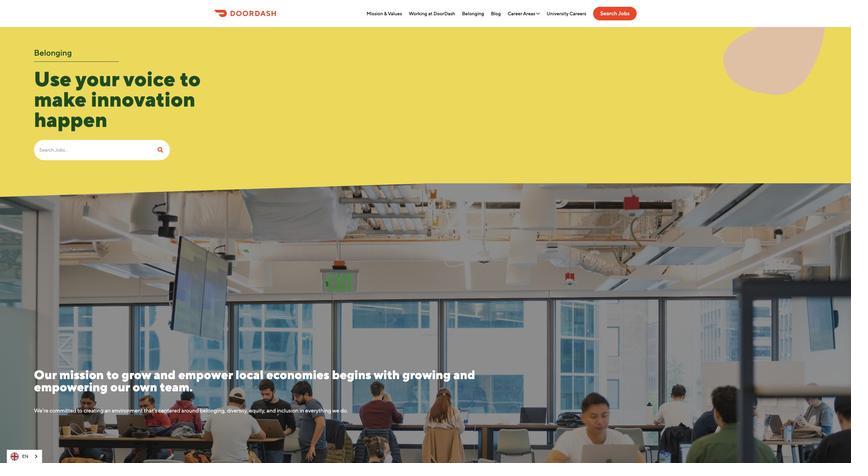 Task type: locate. For each thing, give the bounding box(es) containing it.
belonging left blog
[[462, 11, 484, 16]]

working at doordash link
[[409, 11, 455, 16]]

en
[[22, 454, 28, 459]]

belonging up use
[[34, 48, 72, 57]]

1 horizontal spatial and
[[267, 408, 276, 414]]

areas
[[523, 11, 535, 16]]

1 horizontal spatial to
[[106, 368, 119, 382]]

Language field
[[7, 450, 42, 463]]

everything
[[305, 408, 331, 414]]

university
[[547, 11, 568, 16]]

to inside our mission to grow and empower local economies begins with growing and empowering our own team.
[[106, 368, 119, 382]]

economies
[[266, 368, 329, 382]]

to left grow
[[106, 368, 119, 382]]

we're committed to creating an environment that's centered around belonging, diversity, equity, and inclusion in everything we do.
[[34, 408, 349, 414]]

mission & values
[[367, 11, 402, 16]]

your
[[75, 67, 119, 91]]

0 vertical spatial belonging
[[462, 11, 484, 16]]

2 horizontal spatial and
[[453, 368, 475, 382]]

belonging,
[[200, 408, 226, 414]]

jobs
[[618, 10, 630, 17]]

belonging
[[462, 11, 484, 16], [34, 48, 72, 57]]

begins
[[332, 368, 371, 382]]

to for mission
[[106, 368, 119, 382]]

values
[[388, 11, 402, 16]]

search jobs
[[600, 10, 630, 17]]

and
[[154, 368, 175, 382], [453, 368, 475, 382], [267, 408, 276, 414]]

make
[[34, 87, 86, 111]]

0 horizontal spatial belonging
[[34, 48, 72, 57]]

to left creating
[[77, 408, 82, 414]]

0 vertical spatial to
[[106, 368, 119, 382]]

belonging link
[[462, 11, 484, 16]]

1 horizontal spatial belonging
[[462, 11, 484, 16]]

centered
[[158, 408, 180, 414]]

belonging inside list
[[462, 11, 484, 16]]

our
[[110, 380, 130, 394]]

career areas 
[[508, 11, 540, 16]]

search
[[600, 10, 617, 17]]

our
[[34, 368, 57, 382]]

that's
[[144, 408, 157, 414]]

0 horizontal spatial and
[[154, 368, 175, 382]]

list
[[367, 7, 586, 20]]

doordash
[[434, 11, 455, 16]]

None submit
[[152, 140, 170, 160]]

search jobs link
[[593, 7, 637, 20]]

to
[[106, 368, 119, 382], [77, 408, 82, 414]]

1 vertical spatial to
[[77, 408, 82, 414]]

0 horizontal spatial to
[[77, 408, 82, 414]]

in
[[300, 408, 304, 414]]

home image
[[214, 10, 276, 17]]

around
[[181, 408, 199, 414]]

equity,
[[249, 408, 265, 414]]

an
[[105, 408, 111, 414]]



Task type: vqa. For each thing, say whether or not it's contained in the screenshot.
EVERY
no



Task type: describe. For each thing, give the bounding box(es) containing it.
en link
[[7, 450, 42, 463]]

do.
[[340, 408, 348, 414]]

our mission to grow and empower local economies begins with growing and empowering our own team.
[[34, 368, 475, 394]]

working at doordash
[[409, 11, 455, 16]]

committed
[[49, 408, 76, 414]]

diversity,
[[227, 408, 248, 414]]

innovation
[[91, 87, 195, 111]]

empower
[[178, 368, 233, 382]]

grow
[[122, 368, 151, 382]]

styleguide form element
[[34, 140, 170, 164]]

working
[[409, 11, 427, 16]]

own
[[133, 380, 157, 394]]

english flag image
[[11, 453, 19, 461]]

mission & values link
[[367, 11, 402, 16]]

Search Jobs... text field
[[34, 140, 152, 160]]

careers
[[569, 11, 586, 16]]

happen
[[34, 108, 107, 131]]

blog
[[491, 11, 501, 16]]

voice to
[[123, 67, 201, 91]]

&
[[384, 11, 387, 16]]

we
[[332, 408, 339, 414]]

environment
[[112, 408, 143, 414]]

none submit inside styleguide form element
[[152, 140, 170, 160]]

blog link
[[491, 11, 501, 16]]

at
[[428, 11, 433, 16]]

use your voice to make innovation happen
[[34, 67, 201, 131]]

team.
[[160, 380, 193, 394]]

list containing mission & values
[[367, 7, 586, 20]]

creating
[[84, 408, 103, 414]]

we're
[[34, 408, 48, 414]]

with
[[374, 368, 400, 382]]

use
[[34, 67, 71, 91]]

mission
[[59, 368, 104, 382]]

growing
[[402, 368, 451, 382]]


[[536, 11, 540, 16]]

inclusion
[[277, 408, 299, 414]]

to for committed
[[77, 408, 82, 414]]

university careers link
[[547, 11, 586, 16]]

local
[[236, 368, 263, 382]]

1 vertical spatial belonging
[[34, 48, 72, 57]]

mission
[[367, 11, 383, 16]]

empowering
[[34, 380, 108, 394]]

university careers
[[547, 11, 586, 16]]

career
[[508, 11, 522, 16]]



